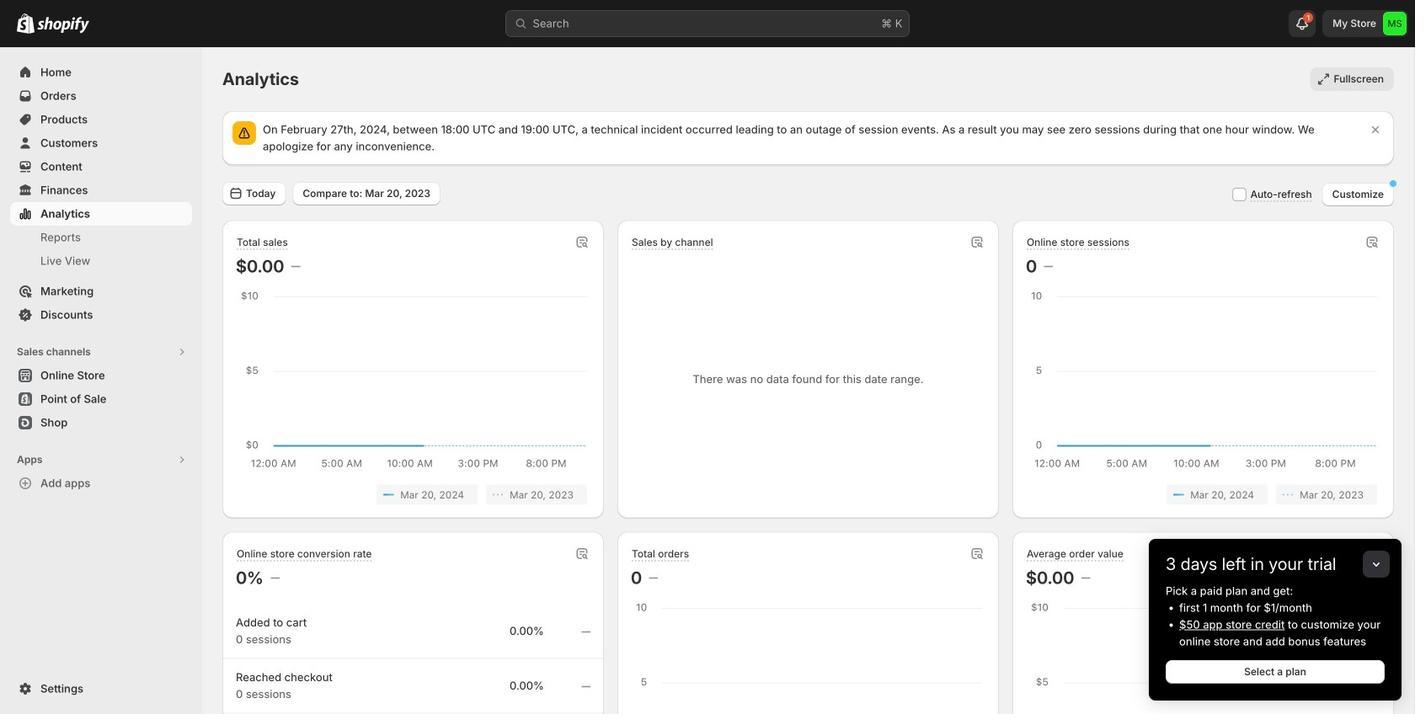 Task type: describe. For each thing, give the bounding box(es) containing it.
1 list from the left
[[239, 485, 587, 505]]

2 list from the left
[[1029, 485, 1377, 505]]

0 horizontal spatial shopify image
[[17, 13, 35, 33]]



Task type: locate. For each thing, give the bounding box(es) containing it.
1 horizontal spatial shopify image
[[37, 17, 89, 33]]

shopify image
[[17, 13, 35, 33], [37, 17, 89, 33]]

1 horizontal spatial list
[[1029, 485, 1377, 505]]

my store image
[[1383, 12, 1407, 35]]

list
[[239, 485, 587, 505], [1029, 485, 1377, 505]]

0 horizontal spatial list
[[239, 485, 587, 505]]



Task type: vqa. For each thing, say whether or not it's contained in the screenshot.
text box
no



